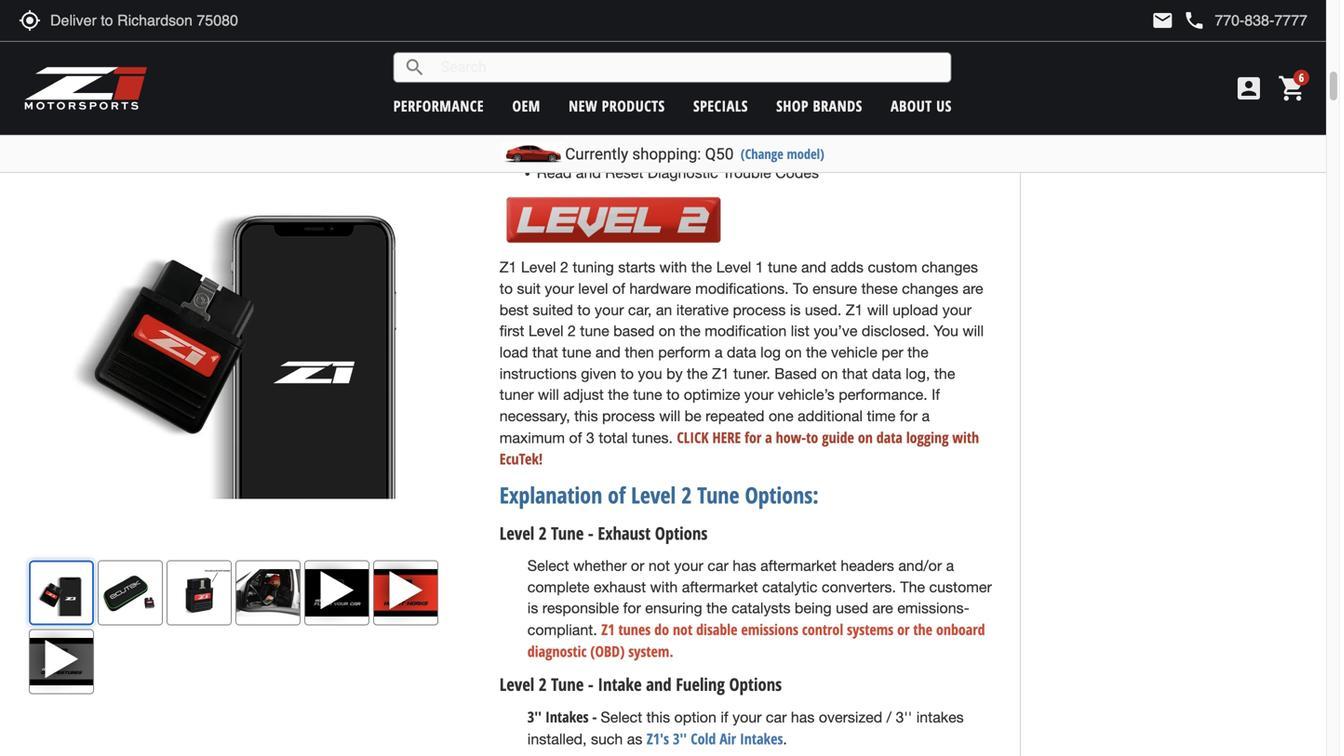 Task type: locate. For each thing, give the bounding box(es) containing it.
0 horizontal spatial is
[[528, 600, 538, 617]]

car right 'if'
[[766, 709, 787, 727]]

0 vertical spatial for
[[900, 408, 918, 425]]

shopping_cart link
[[1274, 74, 1308, 103]]

0 horizontal spatial not
[[649, 558, 670, 575]]

1 horizontal spatial are
[[963, 280, 984, 297]]

tune up given
[[562, 344, 592, 361]]

select up complete
[[528, 558, 569, 575]]

or
[[631, 558, 645, 575], [898, 620, 910, 640]]

emissions
[[741, 620, 799, 640]]

not inside select whether or not your car has aftermarket headers and/or a complete exhaust with aftermarket catalytic converters. the customer is responsible for ensuring the catalysts being used are emissions- compliant.
[[649, 558, 670, 575]]

level up modifications.
[[717, 259, 752, 276]]

not up ensuring
[[649, 558, 670, 575]]

your up ensuring
[[674, 558, 704, 575]]

process
[[733, 301, 786, 319], [602, 408, 655, 425]]

with inside . this can be turned on/off with ecutek racerom controller in any map switching mode (except valet mode)
[[858, 36, 885, 53]]

a up customer
[[946, 558, 954, 575]]

aftermarket up the disable at the right of the page
[[682, 579, 758, 596]]

data down time
[[877, 428, 903, 448]]

1 horizontal spatial aftermarket
[[761, 558, 837, 575]]

car inside select whether or not your car has aftermarket headers and/or a complete exhaust with aftermarket catalytic converters. the customer is responsible for ensuring the catalysts being used are emissions- compliant.
[[708, 558, 729, 575]]

time
[[867, 408, 896, 425]]

is inside z1 level 2 tuning starts with the level 1 tune and adds custom changes to suit your level of hardware modifications. to ensure these changes are best suited to your car, an iterative process is used. z1 will upload your first level 2 tune based on the modification list you've disclosed. you will load that tune and then perform a data log on the vehicle per the instructions given to you by the z1 tuner. based on that data log, the tuner will adjust the tune to optimize your vehicle's performance. if necessary, this process will be repeated one additional time for a maximum of 3 total tunes.
[[790, 301, 801, 319]]

mode)
[[537, 79, 579, 96]]

0 horizontal spatial or
[[631, 558, 645, 575]]

this down adjust
[[574, 408, 598, 425]]

systems
[[847, 620, 894, 640]]

- up such
[[592, 707, 597, 727]]

1 horizontal spatial has
[[791, 709, 815, 727]]

0 horizontal spatial 3''
[[528, 707, 542, 727]]

with inside z1 level 2 tuning starts with the level 1 tune and adds custom changes to suit your level of hardware modifications. to ensure these changes are best suited to your car, an iterative process is used. z1 will upload your first level 2 tune based on the modification list you've disclosed. you will load that tune and then perform a data log on the vehicle per the instructions given to you by the z1 tuner. based on that data log, the tuner will adjust the tune to optimize your vehicle's performance. if necessary, this process will be repeated one additional time for a maximum of 3 total tunes.
[[660, 259, 687, 276]]

has for oversized
[[791, 709, 815, 727]]

0 vertical spatial this
[[574, 408, 598, 425]]

will down "instructions"
[[538, 387, 559, 404]]

if
[[721, 709, 729, 727]]

with right the models
[[835, 100, 862, 118]]

select up as
[[601, 709, 643, 727]]

0 horizontal spatial are
[[873, 600, 893, 617]]

1 horizontal spatial options
[[729, 673, 782, 697]]

0 horizontal spatial car
[[708, 558, 729, 575]]

for right here
[[745, 428, 762, 448]]

additional
[[798, 408, 863, 425]]

or inside z1 tunes do not disable emissions control systems or the onboard diagnostic (obd) system.
[[898, 620, 910, 640]]

to down the level
[[578, 301, 591, 319]]

be
[[746, 36, 763, 53], [685, 408, 702, 425]]

1 horizontal spatial intakes
[[740, 729, 783, 749]]

(only
[[643, 100, 677, 118]]

1 vertical spatial custom
[[537, 143, 589, 160]]

used
[[836, 600, 869, 617]]

1 vertical spatial intakes
[[740, 729, 783, 749]]

3'' right z1's on the bottom of the page
[[673, 729, 687, 749]]

with inside select whether or not your car has aftermarket headers and/or a complete exhaust with aftermarket catalytic converters. the customer is responsible for ensuring the catalysts being used are emissions- compliant.
[[650, 579, 678, 596]]

the up the disable at the right of the page
[[707, 600, 728, 617]]

a up logging
[[922, 408, 930, 425]]

. inside z1's 3'' cold air intakes .
[[783, 731, 787, 748]]

new
[[569, 96, 598, 116]]

catalytic
[[762, 579, 818, 596]]

0 horizontal spatial has
[[733, 558, 757, 575]]

turned
[[767, 36, 810, 53]]

given
[[581, 365, 617, 382]]

shop brands link
[[777, 96, 863, 116]]

for right time
[[900, 408, 918, 425]]

and down the currently
[[576, 164, 601, 181]]

intakes right air
[[740, 729, 783, 749]]

on/off
[[815, 36, 853, 53]]

model)
[[787, 145, 825, 163]]

that up "instructions"
[[533, 344, 558, 361]]

1 horizontal spatial process
[[733, 301, 786, 319]]

currently
[[565, 145, 629, 163]]

.
[[678, 36, 682, 53], [783, 731, 787, 748]]

(change model) link
[[741, 145, 825, 163]]

not for with
[[649, 558, 670, 575]]

2 down diagnostic
[[539, 673, 547, 697]]

custom
[[537, 122, 589, 139], [537, 143, 589, 160]]

on down time
[[858, 428, 873, 448]]

aftermarket up catalytic
[[761, 558, 837, 575]]

2 down 'suited'
[[568, 323, 576, 340]]

shopping_cart
[[1278, 74, 1308, 103]]

intake
[[598, 673, 642, 697]]

be up "click"
[[685, 408, 702, 425]]

shop
[[777, 96, 809, 116]]

0 horizontal spatial aftermarket
[[682, 579, 758, 596]]

car up the disable at the right of the page
[[708, 558, 729, 575]]

1 vertical spatial tune
[[551, 522, 584, 545]]

your down tuner.
[[745, 387, 774, 404]]

1 vertical spatial this
[[647, 709, 670, 727]]

*only
[[583, 77, 621, 97]]

products
[[602, 96, 665, 116]]

a inside select whether or not your car has aftermarket headers and/or a complete exhaust with aftermarket catalytic converters. the customer is responsible for ensuring the catalysts being used are emissions- compliant.
[[946, 558, 954, 575]]

car for oversized
[[766, 709, 787, 727]]

1 horizontal spatial this
[[647, 709, 670, 727]]

1 vertical spatial are
[[873, 600, 893, 617]]

disclosed.
[[862, 323, 930, 340]]

1 vertical spatial has
[[791, 709, 815, 727]]

1 vertical spatial select
[[601, 709, 643, 727]]

0 vertical spatial has
[[733, 558, 757, 575]]

*only active above 4000rpm
[[583, 77, 763, 97]]

0 vertical spatial .
[[678, 36, 682, 53]]

ensure
[[813, 280, 858, 297]]

upload
[[893, 301, 939, 319]]

your inside the select this option if your car has oversized / 3'' intakes installed, such as
[[733, 709, 762, 727]]

options down explanation of level 2 tune options:
[[655, 522, 708, 545]]

tune up "3'' intakes -"
[[551, 673, 584, 697]]

tune left the based
[[580, 323, 610, 340]]

exhaust
[[570, 36, 623, 53], [598, 522, 651, 545]]

for up tunes
[[623, 600, 641, 617]]

are inside z1 level 2 tuning starts with the level 1 tune and adds custom changes to suit your level of hardware modifications. to ensure these changes are best suited to your car, an iterative process is used. z1 will upload your first level 2 tune based on the modification list you've disclosed. you will load that tune and then perform a data log on the vehicle per the instructions given to you by the z1 tuner. based on that data log, the tuner will adjust the tune to optimize your vehicle's performance. if necessary, this process will be repeated one additional time for a maximum of 3 total tunes.
[[963, 280, 984, 297]]

with up ensuring
[[650, 579, 678, 596]]

select inside select whether or not your car has aftermarket headers and/or a complete exhaust with aftermarket catalytic converters. the customer is responsible for ensuring the catalysts being used are emissions- compliant.
[[528, 558, 569, 575]]

customer
[[930, 579, 992, 596]]

a inside for a how-to guide on data logging with ecutek!
[[765, 428, 772, 448]]

not for system.
[[673, 620, 693, 640]]

for a how-to guide on data logging with ecutek!
[[500, 428, 979, 469]]

1 vertical spatial is
[[528, 600, 538, 617]]

data
[[594, 122, 625, 139]]

for inside select whether or not your car has aftermarket headers and/or a complete exhaust with aftermarket catalytic converters. the customer is responsible for ensuring the catalysts being used are emissions- compliant.
[[623, 600, 641, 617]]

installed,
[[528, 731, 587, 748]]

data inside for a how-to guide on data logging with ecutek!
[[877, 428, 903, 448]]

0 vertical spatial car
[[708, 558, 729, 575]]

0 vertical spatial exhaust
[[570, 36, 623, 53]]

on
[[682, 100, 698, 118], [659, 323, 676, 340], [785, 344, 802, 361], [821, 365, 838, 382], [858, 428, 873, 448]]

in
[[679, 57, 691, 75]]

process up modification
[[733, 301, 786, 319]]

2 horizontal spatial for
[[900, 408, 918, 425]]

has up catalysts at the right bottom
[[733, 558, 757, 575]]

and inside launch control (only on 370z sport models with synchrorev) custom data logging custom dashboard interface read and reset diagnostic trouble codes
[[576, 164, 601, 181]]

(obd)
[[591, 642, 625, 662]]

and down the system.
[[646, 673, 672, 697]]

1 vertical spatial car
[[766, 709, 787, 727]]

with right logging
[[953, 428, 979, 448]]

1 horizontal spatial select
[[601, 709, 643, 727]]

the up iterative
[[691, 259, 712, 276]]

1 horizontal spatial or
[[898, 620, 910, 640]]

system.
[[629, 642, 674, 662]]

0 vertical spatial options
[[655, 522, 708, 545]]

z1 up (obd) at the bottom of page
[[602, 620, 615, 640]]

select for this
[[601, 709, 643, 727]]

exhaust up whether
[[598, 522, 651, 545]]

with up hardware
[[660, 259, 687, 276]]

this up z1's on the bottom of the page
[[647, 709, 670, 727]]

select inside the select this option if your car has oversized / 3'' intakes installed, such as
[[601, 709, 643, 727]]

. left this
[[678, 36, 682, 53]]

level down tunes.
[[631, 480, 676, 511]]

my_location
[[19, 9, 41, 32]]

exhaust up racerom
[[570, 36, 623, 53]]

0 horizontal spatial that
[[533, 344, 558, 361]]

- for exhaust
[[588, 522, 594, 545]]

necessary,
[[500, 408, 570, 425]]

intakes up "installed,"
[[546, 707, 589, 727]]

/
[[887, 709, 892, 727]]

0 vertical spatial of
[[613, 280, 626, 297]]

0 vertical spatial be
[[746, 36, 763, 53]]

optimize
[[684, 387, 741, 404]]

(change
[[741, 145, 784, 163]]

0 vertical spatial select
[[528, 558, 569, 575]]

with up (except
[[858, 36, 885, 53]]

2 vertical spatial -
[[592, 707, 597, 727]]

account_box
[[1234, 74, 1264, 103]]

a right perform
[[715, 344, 723, 361]]

0 vertical spatial is
[[790, 301, 801, 319]]

2 vertical spatial for
[[623, 600, 641, 617]]

has left oversized
[[791, 709, 815, 727]]

1 vertical spatial that
[[842, 365, 868, 382]]

this
[[686, 36, 714, 53]]

not right 'do'
[[673, 620, 693, 640]]

will down these
[[867, 301, 889, 319]]

tunes
[[619, 620, 651, 640]]

0 vertical spatial -
[[588, 522, 594, 545]]

1 vertical spatial for
[[745, 428, 762, 448]]

3'' up "installed,"
[[528, 707, 542, 727]]

or right the systems in the bottom of the page
[[898, 620, 910, 640]]

brands
[[813, 96, 863, 116]]

1 horizontal spatial is
[[790, 301, 801, 319]]

0 vertical spatial are
[[963, 280, 984, 297]]

level
[[578, 280, 608, 297]]

0 horizontal spatial for
[[623, 600, 641, 617]]

the down list
[[806, 344, 827, 361]]

0 horizontal spatial this
[[574, 408, 598, 425]]

0 vertical spatial custom
[[537, 122, 589, 139]]

select for whether
[[528, 558, 569, 575]]

has for aftermarket
[[733, 558, 757, 575]]

dashboard
[[594, 143, 667, 160]]

2 horizontal spatial 3''
[[896, 709, 913, 727]]

air
[[720, 729, 736, 749]]

switching
[[757, 57, 822, 75]]

for inside for a how-to guide on data logging with ecutek!
[[745, 428, 762, 448]]

0 vertical spatial data
[[727, 344, 757, 361]]

0 horizontal spatial .
[[678, 36, 682, 53]]

custom up read
[[537, 143, 589, 160]]

0 horizontal spatial select
[[528, 558, 569, 575]]

that
[[533, 344, 558, 361], [842, 365, 868, 382]]

1 horizontal spatial that
[[842, 365, 868, 382]]

for inside z1 level 2 tuning starts with the level 1 tune and adds custom changes to suit your level of hardware modifications. to ensure these changes are best suited to your car, an iterative process is used. z1 will upload your first level 2 tune based on the modification list you've disclosed. you will load that tune and then perform a data log on the vehicle per the instructions given to you by the z1 tuner. based on that data log, the tuner will adjust the tune to optimize your vehicle's performance. if necessary, this process will be repeated one additional time for a maximum of 3 total tunes.
[[900, 408, 918, 425]]

0 horizontal spatial process
[[602, 408, 655, 425]]

1 vertical spatial not
[[673, 620, 693, 640]]

0 vertical spatial that
[[533, 344, 558, 361]]

perform
[[658, 344, 711, 361]]

level 2 tune - exhaust options
[[500, 522, 708, 545]]

options
[[655, 522, 708, 545], [729, 673, 782, 697]]

process up total
[[602, 408, 655, 425]]

to
[[500, 280, 513, 297], [578, 301, 591, 319], [621, 365, 634, 382], [667, 387, 680, 404], [806, 428, 819, 448]]

1 vertical spatial or
[[898, 620, 910, 640]]

your up 'suited'
[[545, 280, 574, 297]]

the inside select whether or not your car has aftermarket headers and/or a complete exhaust with aftermarket catalytic converters. the customer is responsible for ensuring the catalysts being used are emissions- compliant.
[[707, 600, 728, 617]]

disable
[[696, 620, 738, 640]]

your
[[545, 280, 574, 297], [595, 301, 624, 319], [943, 301, 972, 319], [745, 387, 774, 404], [674, 558, 704, 575], [733, 709, 762, 727]]

intakes
[[546, 707, 589, 727], [740, 729, 783, 749]]

racerom
[[537, 57, 606, 75]]

1 vertical spatial -
[[588, 673, 594, 697]]

car inside the select this option if your car has oversized / 3'' intakes installed, such as
[[766, 709, 787, 727]]

z1 up the optimize
[[712, 365, 730, 382]]

the
[[691, 259, 712, 276], [680, 323, 701, 340], [806, 344, 827, 361], [908, 344, 929, 361], [687, 365, 708, 382], [935, 365, 956, 382], [608, 387, 629, 404], [707, 600, 728, 617], [914, 620, 933, 640]]

exhaust inside mild exhaust burble *
[[570, 36, 623, 53]]

your right 'if'
[[733, 709, 762, 727]]

1 horizontal spatial for
[[745, 428, 762, 448]]

on down the above at the top
[[682, 100, 698, 118]]

not inside z1 tunes do not disable emissions control systems or the onboard diagnostic (obd) system.
[[673, 620, 693, 640]]

has inside the select this option if your car has oversized / 3'' intakes installed, such as
[[791, 709, 815, 727]]

that down 'vehicle'
[[842, 365, 868, 382]]

1 vertical spatial .
[[783, 731, 787, 748]]

not
[[649, 558, 670, 575], [673, 620, 693, 640]]

0 vertical spatial not
[[649, 558, 670, 575]]

- left intake
[[588, 673, 594, 697]]

z1's 3'' cold air intakes link
[[647, 729, 783, 749]]

1 horizontal spatial not
[[673, 620, 693, 640]]

1 vertical spatial aftermarket
[[682, 579, 758, 596]]

. right air
[[783, 731, 787, 748]]

level down explanation
[[500, 522, 535, 545]]

1 vertical spatial be
[[685, 408, 702, 425]]

will up tunes.
[[659, 408, 681, 425]]

1 horizontal spatial 3''
[[673, 729, 687, 749]]

data up performance.
[[872, 365, 902, 382]]

1 vertical spatial data
[[872, 365, 902, 382]]

is down complete
[[528, 600, 538, 617]]

models
[[781, 100, 831, 118]]

converters.
[[822, 579, 896, 596]]

oversized
[[819, 709, 883, 727]]

3'' right /
[[896, 709, 913, 727]]

click here
[[677, 428, 741, 448]]

2 vertical spatial data
[[877, 428, 903, 448]]

or up 'exhaust'
[[631, 558, 645, 575]]

options down z1 tunes do not disable emissions control systems or the onboard diagnostic (obd) system.
[[729, 673, 782, 697]]

- for intake
[[588, 673, 594, 697]]

1 horizontal spatial be
[[746, 36, 763, 53]]

has inside select whether or not your car has aftermarket headers and/or a complete exhaust with aftermarket catalytic converters. the customer is responsible for ensuring the catalysts being used are emissions- compliant.
[[733, 558, 757, 575]]

1 vertical spatial changes
[[902, 280, 959, 297]]

to left the suit on the left top of page
[[500, 280, 513, 297]]

0 vertical spatial or
[[631, 558, 645, 575]]

0 vertical spatial changes
[[922, 259, 978, 276]]

- up whether
[[588, 522, 594, 545]]

z1 up the suit on the left top of page
[[500, 259, 517, 276]]

1 horizontal spatial car
[[766, 709, 787, 727]]

2
[[560, 259, 569, 276], [568, 323, 576, 340], [682, 480, 692, 511], [539, 522, 547, 545], [539, 673, 547, 697]]

tune down explanation
[[551, 522, 584, 545]]

be right can
[[746, 36, 763, 53]]

tune down for a how-to guide on data logging with ecutek!
[[698, 480, 740, 511]]

0 vertical spatial intakes
[[546, 707, 589, 727]]

0 horizontal spatial be
[[685, 408, 702, 425]]

the down emissions-
[[914, 620, 933, 640]]

search
[[404, 56, 426, 79]]

to left guide
[[806, 428, 819, 448]]

tune right 1
[[768, 259, 797, 276]]

. this can be turned on/off with ecutek racerom controller in any map switching mode (except valet mode)
[[537, 36, 954, 96]]

1 horizontal spatial .
[[783, 731, 787, 748]]

2 down explanation
[[539, 522, 547, 545]]

the up perform
[[680, 323, 701, 340]]

hardware
[[630, 280, 691, 297]]

phone
[[1184, 9, 1206, 32]]

can
[[718, 36, 742, 53]]

2 vertical spatial tune
[[551, 673, 584, 697]]



Task type: describe. For each thing, give the bounding box(es) containing it.
tuner
[[500, 387, 534, 404]]

and/or
[[899, 558, 942, 575]]

trouble
[[723, 164, 771, 181]]

modifications.
[[696, 280, 789, 297]]

q50
[[705, 145, 734, 163]]

the inside z1 tunes do not disable emissions control systems or the onboard diagnostic (obd) system.
[[914, 620, 933, 640]]

complete
[[528, 579, 590, 596]]

the up if
[[935, 365, 956, 382]]

account_box link
[[1230, 74, 1269, 103]]

based
[[775, 365, 817, 382]]

0 vertical spatial aftermarket
[[761, 558, 837, 575]]

as
[[627, 731, 643, 748]]

with inside for a how-to guide on data logging with ecutek!
[[953, 428, 979, 448]]

diagnostic
[[528, 642, 587, 662]]

on up based
[[785, 344, 802, 361]]

car for aftermarket
[[708, 558, 729, 575]]

per
[[882, 344, 904, 361]]

select this option if your car has oversized / 3'' intakes installed, such as
[[528, 709, 964, 748]]

2 custom from the top
[[537, 143, 589, 160]]

your down the level
[[595, 301, 624, 319]]

fueling
[[676, 673, 725, 697]]

or inside select whether or not your car has aftermarket headers and/or a complete exhaust with aftermarket catalytic converters. the customer is responsible for ensuring the catalysts being used are emissions- compliant.
[[631, 558, 645, 575]]

logging
[[907, 428, 949, 448]]

tuning
[[573, 259, 614, 276]]

you
[[638, 365, 662, 382]]

used.
[[805, 301, 842, 319]]

synchrorev)
[[866, 100, 951, 118]]

phone link
[[1184, 9, 1308, 32]]

z1 motorsports logo image
[[23, 65, 148, 112]]

this inside z1 level 2 tuning starts with the level 1 tune and adds custom changes to suit your level of hardware modifications. to ensure these changes are best suited to your car, an iterative process is used. z1 will upload your first level 2 tune based on the modification list you've disclosed. you will load that tune and then perform a data log on the vehicle per the instructions given to you by the z1 tuner. based on that data log, the tuner will adjust the tune to optimize your vehicle's performance. if necessary, this process will be repeated one additional time for a maximum of 3 total tunes.
[[574, 408, 598, 425]]

intakes
[[917, 709, 964, 727]]

controller
[[610, 57, 675, 75]]

oem link
[[512, 96, 541, 116]]

0 horizontal spatial intakes
[[546, 707, 589, 727]]

responsible
[[543, 600, 619, 617]]

to inside for a how-to guide on data logging with ecutek!
[[806, 428, 819, 448]]

. inside . this can be turned on/off with ecutek racerom controller in any map switching mode (except valet mode)
[[678, 36, 682, 53]]

on inside launch control (only on 370z sport models with synchrorev) custom data logging custom dashboard interface read and reset diagnostic trouble codes
[[682, 100, 698, 118]]

guide
[[822, 428, 854, 448]]

0 vertical spatial process
[[733, 301, 786, 319]]

one
[[769, 408, 794, 425]]

and up given
[[596, 344, 621, 361]]

on up vehicle's
[[821, 365, 838, 382]]

1 vertical spatial process
[[602, 408, 655, 425]]

mild
[[537, 36, 565, 53]]

custom
[[868, 259, 918, 276]]

4000rpm
[[710, 77, 763, 97]]

compliant.
[[528, 622, 597, 639]]

headers
[[841, 558, 895, 575]]

valet
[[922, 57, 954, 75]]

0 horizontal spatial options
[[655, 522, 708, 545]]

2 vertical spatial of
[[608, 480, 626, 511]]

tunes.
[[632, 430, 673, 447]]

on inside for a how-to guide on data logging with ecutek!
[[858, 428, 873, 448]]

2 down "click"
[[682, 480, 692, 511]]

1 vertical spatial of
[[569, 430, 582, 447]]

level 2 tune - intake and fueling options
[[500, 673, 782, 697]]

total
[[599, 430, 628, 447]]

(except
[[869, 57, 918, 75]]

reset diagnostic
[[605, 164, 718, 181]]

based
[[614, 323, 655, 340]]

new products
[[569, 96, 665, 116]]

tune down you in the left of the page
[[633, 387, 662, 404]]

log,
[[906, 365, 930, 382]]

emissions-
[[898, 600, 970, 617]]

with inside launch control (only on 370z sport models with synchrorev) custom data logging custom dashboard interface read and reset diagnostic trouble codes
[[835, 100, 862, 118]]

shopping:
[[632, 145, 701, 163]]

by
[[667, 365, 683, 382]]

starts
[[618, 259, 656, 276]]

is inside select whether or not your car has aftermarket headers and/or a complete exhaust with aftermarket catalytic converters. the customer is responsible for ensuring the catalysts being used are emissions- compliant.
[[528, 600, 538, 617]]

will right you
[[963, 323, 984, 340]]

tune for level 2 tune - exhaust options
[[551, 522, 584, 545]]

and up to
[[802, 259, 827, 276]]

performance
[[394, 96, 484, 116]]

z1's
[[647, 729, 669, 749]]

do
[[655, 620, 669, 640]]

the up log,
[[908, 344, 929, 361]]

tuner.
[[734, 365, 771, 382]]

be inside z1 level 2 tuning starts with the level 1 tune and adds custom changes to suit your level of hardware modifications. to ensure these changes are best suited to your car, an iterative process is used. z1 will upload your first level 2 tune based on the modification list you've disclosed. you will load that tune and then perform a data log on the vehicle per the instructions given to you by the z1 tuner. based on that data log, the tuner will adjust the tune to optimize your vehicle's performance. if necessary, this process will be repeated one additional time for a maximum of 3 total tunes.
[[685, 408, 702, 425]]

0 vertical spatial tune
[[698, 480, 740, 511]]

level down 'suited'
[[529, 323, 564, 340]]

be inside . this can be turned on/off with ecutek racerom controller in any map switching mode (except valet mode)
[[746, 36, 763, 53]]

3'' intakes -
[[528, 707, 601, 727]]

cold
[[691, 729, 716, 749]]

launch control (only on 370z sport models with synchrorev) custom data logging custom dashboard interface read and reset diagnostic trouble codes
[[537, 100, 951, 181]]

best
[[500, 301, 529, 319]]

specials link
[[694, 96, 748, 116]]

tune for level 2 tune - intake and fueling options
[[551, 673, 584, 697]]

instructions
[[500, 365, 577, 382]]

370z
[[703, 100, 736, 118]]

Search search field
[[426, 53, 951, 82]]

*
[[671, 34, 678, 54]]

the right by
[[687, 365, 708, 382]]

the down given
[[608, 387, 629, 404]]

mail
[[1152, 9, 1174, 32]]

on down the an
[[659, 323, 676, 340]]

your inside select whether or not your car has aftermarket headers and/or a complete exhaust with aftermarket catalytic converters. the customer is responsible for ensuring the catalysts being used are emissions- compliant.
[[674, 558, 704, 575]]

about
[[891, 96, 932, 116]]

ensuring
[[645, 600, 703, 617]]

active
[[625, 77, 664, 97]]

performance.
[[839, 387, 928, 404]]

any
[[695, 57, 718, 75]]

this inside the select this option if your car has oversized / 3'' intakes installed, such as
[[647, 709, 670, 727]]

z1 inside z1 tunes do not disable emissions control systems or the onboard diagnostic (obd) system.
[[602, 620, 615, 640]]

adds
[[831, 259, 864, 276]]

new products link
[[569, 96, 665, 116]]

currently shopping: q50 (change model)
[[565, 145, 825, 163]]

adjust
[[563, 387, 604, 404]]

read
[[537, 164, 572, 181]]

level down diagnostic
[[500, 673, 535, 697]]

3'' inside the select this option if your car has oversized / 3'' intakes installed, such as
[[896, 709, 913, 727]]

to left you in the left of the page
[[621, 365, 634, 382]]

your up you
[[943, 301, 972, 319]]

suited
[[533, 301, 573, 319]]

1 vertical spatial exhaust
[[598, 522, 651, 545]]

burble
[[627, 36, 671, 53]]

an
[[656, 301, 672, 319]]

are inside select whether or not your car has aftermarket headers and/or a complete exhaust with aftermarket catalytic converters. the customer is responsible for ensuring the catalysts being used are emissions- compliant.
[[873, 600, 893, 617]]

z1 up the you've
[[846, 301, 863, 319]]

above
[[668, 77, 706, 97]]

to down by
[[667, 387, 680, 404]]

z1 tunes do not disable emissions control systems or the onboard diagnostic (obd) system.
[[528, 620, 985, 662]]

about us
[[891, 96, 952, 116]]

suit
[[517, 280, 541, 297]]

codes
[[776, 164, 819, 181]]

the
[[901, 579, 925, 596]]

1 custom from the top
[[537, 122, 589, 139]]

level up the suit on the left top of page
[[521, 259, 556, 276]]

1 vertical spatial options
[[729, 673, 782, 697]]

2 left tuning at the top of the page
[[560, 259, 569, 276]]

these
[[862, 280, 898, 297]]

oem
[[512, 96, 541, 116]]

vehicle
[[831, 344, 878, 361]]



Task type: vqa. For each thing, say whether or not it's contained in the screenshot.
how-
yes



